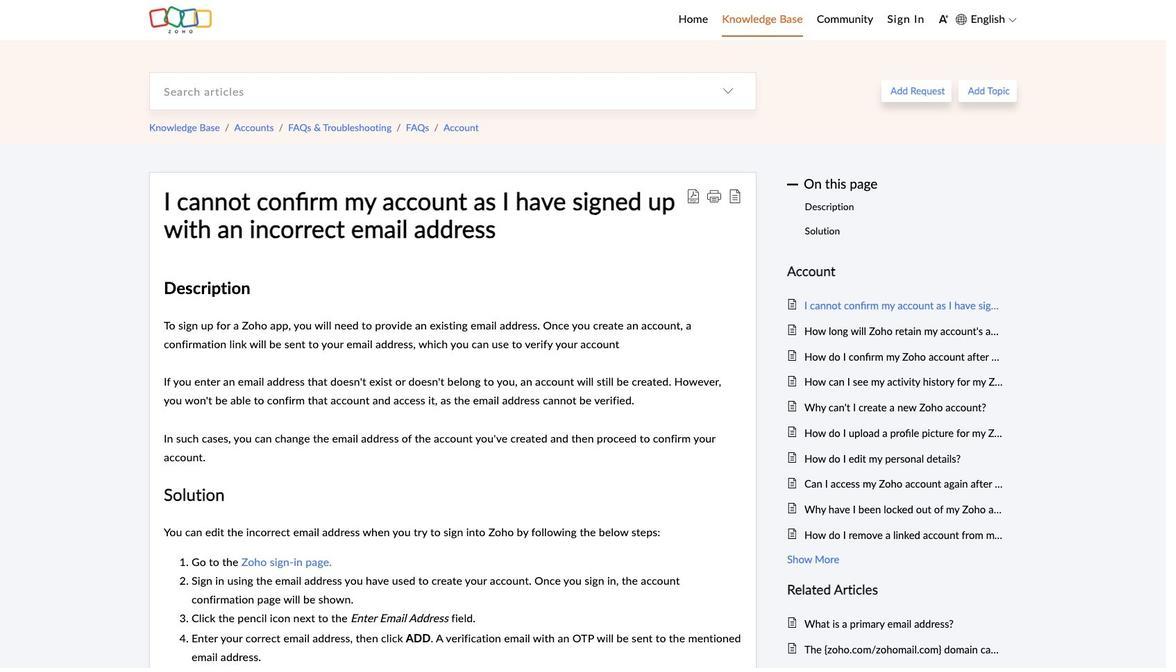Task type: describe. For each thing, give the bounding box(es) containing it.
choose languages element
[[956, 10, 1017, 28]]

choose category image
[[723, 86, 734, 97]]

2 heading from the top
[[787, 579, 1003, 601]]

choose category element
[[700, 73, 756, 109]]

user preference image
[[939, 14, 949, 24]]



Task type: locate. For each thing, give the bounding box(es) containing it.
Search articles field
[[150, 73, 700, 109]]

user preference element
[[939, 9, 949, 31]]

1 heading from the top
[[787, 261, 1003, 282]]

0 vertical spatial heading
[[787, 261, 1003, 282]]

reader view image
[[728, 189, 742, 203]]

heading
[[787, 261, 1003, 282], [787, 579, 1003, 601]]

download as pdf image
[[687, 189, 700, 203]]

1 vertical spatial heading
[[787, 579, 1003, 601]]



